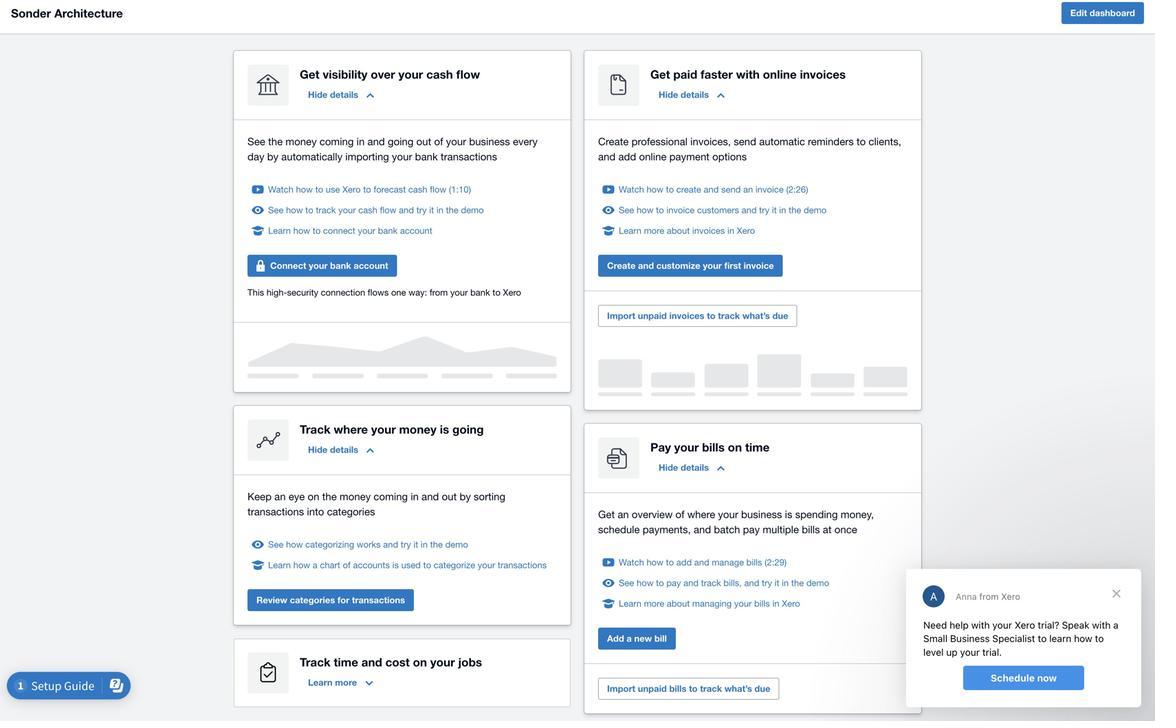 Task type: vqa. For each thing, say whether or not it's contained in the screenshot.
text field
no



Task type: locate. For each thing, give the bounding box(es) containing it.
0 horizontal spatial coming
[[320, 135, 354, 147]]

1 horizontal spatial coming
[[374, 491, 408, 503]]

track for track time and cost on your jobs
[[300, 656, 331, 670]]

money,
[[841, 509, 874, 521]]

how left the "categorizing"
[[286, 540, 303, 550]]

hide details button down paid
[[650, 84, 733, 106]]

0 vertical spatial money
[[286, 135, 317, 147]]

2 vertical spatial an
[[618, 509, 629, 521]]

hide details button down visibility
[[300, 84, 382, 106]]

transactions down keep
[[248, 506, 304, 518]]

bills inside the get an overview of where your business is spending money, schedule payments, and batch pay multiple bills at once
[[802, 524, 820, 536]]

send up options
[[734, 135, 756, 147]]

1 vertical spatial online
[[639, 151, 667, 163]]

try down "(2:29)"
[[762, 578, 772, 589]]

import for get paid faster with online invoices
[[607, 311, 635, 321]]

see down keep
[[268, 540, 284, 550]]

hide details button down track where your money is going
[[300, 439, 382, 461]]

money inside keep an eye on the money coming in and out by sorting transactions into categories
[[340, 491, 371, 503]]

2 horizontal spatial is
[[785, 509, 792, 521]]

0 vertical spatial track
[[300, 423, 331, 437]]

1 horizontal spatial is
[[440, 423, 449, 437]]

business left every
[[469, 135, 510, 147]]

track money icon image
[[248, 420, 289, 461]]

how up connect
[[286, 205, 303, 216]]

1 vertical spatial send
[[721, 184, 741, 195]]

a right add
[[627, 634, 632, 645]]

visibility
[[323, 67, 367, 81]]

paid
[[673, 67, 697, 81]]

see how to invoice customers and try it in the demo link
[[619, 204, 827, 217]]

watch down professional
[[619, 184, 644, 195]]

of inside the get an overview of where your business is spending money, schedule payments, and batch pay multiple bills at once
[[676, 509, 685, 521]]

1 horizontal spatial where
[[687, 509, 715, 521]]

see how to track your cash flow and try it in the demo link
[[268, 204, 484, 217]]

2 horizontal spatial on
[[728, 441, 742, 454]]

see for pay your bills on time
[[619, 578, 634, 589]]

get up schedule
[[598, 509, 615, 521]]

invoice inside "link"
[[666, 205, 695, 216]]

add down professional
[[618, 151, 636, 163]]

get an overview of where your business is spending money, schedule payments, and batch pay multiple bills at once
[[598, 509, 874, 536]]

0 vertical spatial online
[[763, 67, 797, 81]]

dialog
[[906, 570, 1141, 708]]

1 horizontal spatial flow
[[430, 184, 446, 195]]

invoice
[[756, 184, 784, 195], [666, 205, 695, 216], [744, 261, 774, 271]]

account down see how to track your cash flow and try it in the demo link
[[400, 226, 432, 236]]

about for your
[[667, 599, 690, 610]]

see how to pay and track bills, and try it in the demo
[[619, 578, 829, 589]]

categories inside keep an eye on the money coming in and out by sorting transactions into categories
[[327, 506, 375, 518]]

2 horizontal spatial an
[[743, 184, 753, 195]]

out inside see the money coming in and going out of your business every day by automatically importing your bank transactions
[[416, 135, 431, 147]]

1 vertical spatial track
[[300, 656, 331, 670]]

try
[[416, 205, 427, 216], [759, 205, 769, 216], [401, 540, 411, 550], [762, 578, 772, 589]]

0 vertical spatial import
[[607, 311, 635, 321]]

what's for on
[[725, 684, 752, 695]]

this
[[248, 287, 264, 298]]

learn more about invoices in xero
[[619, 226, 755, 236]]

0 horizontal spatial pay
[[666, 578, 681, 589]]

1 import from the top
[[607, 311, 635, 321]]

hide for where
[[308, 445, 328, 456]]

1 vertical spatial unpaid
[[638, 684, 667, 695]]

details down track where your money is going
[[330, 445, 358, 456]]

where
[[334, 423, 368, 437], [687, 509, 715, 521]]

0 vertical spatial an
[[743, 184, 753, 195]]

on inside keep an eye on the money coming in and out by sorting transactions into categories
[[308, 491, 319, 503]]

0 vertical spatial of
[[434, 135, 443, 147]]

bills,
[[724, 578, 742, 589]]

get left visibility
[[300, 67, 319, 81]]

unpaid down bill
[[638, 684, 667, 695]]

due
[[772, 311, 788, 321], [755, 684, 770, 695]]

2 unpaid from the top
[[638, 684, 667, 695]]

1 vertical spatial going
[[452, 423, 484, 437]]

business
[[469, 135, 510, 147], [741, 509, 782, 521]]

hide right the track money icon
[[308, 445, 328, 456]]

pay right batch
[[743, 524, 760, 536]]

xero
[[342, 184, 361, 195], [737, 226, 755, 236], [503, 287, 521, 298], [782, 599, 800, 610]]

hide details button
[[300, 84, 382, 106], [650, 84, 733, 106], [300, 439, 382, 461], [650, 457, 733, 479]]

2 track from the top
[[300, 656, 331, 670]]

0 horizontal spatial an
[[274, 491, 286, 503]]

details for paid
[[681, 89, 709, 100]]

1 horizontal spatial pay
[[743, 524, 760, 536]]

where inside the get an overview of where your business is spending money, schedule payments, and batch pay multiple bills at once
[[687, 509, 715, 521]]

track right the track money icon
[[300, 423, 331, 437]]

2 vertical spatial on
[[413, 656, 427, 670]]

flow
[[456, 67, 480, 81], [430, 184, 446, 195], [380, 205, 396, 216]]

1 horizontal spatial out
[[442, 491, 457, 503]]

batch
[[714, 524, 740, 536]]

bills down see how to pay and track bills, and try it in the demo link
[[754, 599, 770, 610]]

add a new bill
[[607, 634, 667, 645]]

in inside "link"
[[779, 205, 786, 216]]

details for your
[[681, 463, 709, 473]]

0 vertical spatial categories
[[327, 506, 375, 518]]

categories inside button
[[290, 595, 335, 606]]

details for visibility
[[330, 89, 358, 100]]

track
[[300, 423, 331, 437], [300, 656, 331, 670]]

coming up works
[[374, 491, 408, 503]]

a
[[313, 560, 317, 571], [627, 634, 632, 645]]

to inside "link"
[[656, 205, 664, 216]]

used
[[401, 560, 421, 571]]

clients,
[[869, 135, 901, 147]]

create inside create professional invoices, send automatic reminders to clients, and add online payment options
[[598, 135, 629, 147]]

create left customize on the top right
[[607, 261, 636, 271]]

transactions up (1:10)
[[441, 151, 497, 163]]

1 unpaid from the top
[[638, 311, 667, 321]]

1 vertical spatial import
[[607, 684, 635, 695]]

transactions inside see the money coming in and going out of your business every day by automatically importing your bank transactions
[[441, 151, 497, 163]]

2 import from the top
[[607, 684, 635, 695]]

review categories for transactions button
[[248, 590, 414, 612]]

1 vertical spatial an
[[274, 491, 286, 503]]

0 vertical spatial business
[[469, 135, 510, 147]]

get inside the get an overview of where your business is spending money, schedule payments, and batch pay multiple bills at once
[[598, 509, 615, 521]]

how left chart
[[293, 560, 310, 571]]

cash right over
[[426, 67, 453, 81]]

hide details
[[308, 89, 358, 100], [659, 89, 709, 100], [308, 445, 358, 456], [659, 463, 709, 473]]

due for time
[[755, 684, 770, 695]]

more up bill
[[644, 599, 664, 610]]

details down paid
[[681, 89, 709, 100]]

1 horizontal spatial account
[[400, 226, 432, 236]]

0 horizontal spatial money
[[286, 135, 317, 147]]

demo down (2:26)
[[804, 205, 827, 216]]

and inside "link"
[[742, 205, 757, 216]]

see up day
[[248, 135, 265, 147]]

pay
[[743, 524, 760, 536], [666, 578, 681, 589]]

money inside see the money coming in and going out of your business every day by automatically importing your bank transactions
[[286, 135, 317, 147]]

an up schedule
[[618, 509, 629, 521]]

payments,
[[643, 524, 691, 536]]

more up customize on the top right
[[644, 226, 664, 236]]

sorting
[[474, 491, 505, 503]]

categories right into
[[327, 506, 375, 518]]

1 vertical spatial due
[[755, 684, 770, 695]]

0 horizontal spatial going
[[388, 135, 414, 147]]

the down multiple
[[791, 578, 804, 589]]

this high-security connection flows one way: from your bank to xero
[[248, 287, 521, 298]]

1 vertical spatial coming
[[374, 491, 408, 503]]

projects icon image
[[248, 653, 289, 694]]

track up learn more
[[300, 656, 331, 670]]

2 horizontal spatial of
[[676, 509, 685, 521]]

hide for paid
[[659, 89, 678, 100]]

bank right from
[[470, 287, 490, 298]]

by
[[267, 151, 278, 163], [460, 491, 471, 503]]

hide details button down pay your bills on time
[[650, 457, 733, 479]]

bank
[[415, 151, 438, 163], [378, 226, 398, 236], [330, 261, 351, 271], [470, 287, 490, 298]]

0 vertical spatial coming
[[320, 135, 354, 147]]

from
[[430, 287, 448, 298]]

it down watch how to use xero to forecast cash flow (1:10) link
[[429, 205, 434, 216]]

1 horizontal spatial going
[[452, 423, 484, 437]]

watch for pay your bills on time
[[619, 558, 644, 568]]

get for get paid faster with online invoices
[[650, 67, 670, 81]]

0 vertical spatial on
[[728, 441, 742, 454]]

0 vertical spatial send
[[734, 135, 756, 147]]

how for chart
[[293, 560, 310, 571]]

how inside "link"
[[637, 205, 654, 216]]

demo
[[461, 205, 484, 216], [804, 205, 827, 216], [445, 540, 468, 550], [806, 578, 829, 589]]

1 vertical spatial where
[[687, 509, 715, 521]]

0 vertical spatial create
[[598, 135, 629, 147]]

cash right forecast
[[408, 184, 427, 195]]

how down the payments,
[[647, 558, 664, 568]]

try right customers
[[759, 205, 769, 216]]

more inside learn more about managing your bills in xero link
[[644, 599, 664, 610]]

review
[[256, 595, 287, 606]]

what's
[[742, 311, 770, 321], [725, 684, 752, 695]]

watch down schedule
[[619, 558, 644, 568]]

watch down automatically
[[268, 184, 293, 195]]

track
[[316, 205, 336, 216], [718, 311, 740, 321], [701, 578, 721, 589], [700, 684, 722, 695]]

how left create
[[647, 184, 664, 195]]

on for time
[[728, 441, 742, 454]]

track for track where your money is going
[[300, 423, 331, 437]]

0 vertical spatial add
[[618, 151, 636, 163]]

demo down (1:10)
[[461, 205, 484, 216]]

invoice left (2:26)
[[756, 184, 784, 195]]

and inside create professional invoices, send automatic reminders to clients, and add online payment options
[[598, 151, 616, 163]]

0 horizontal spatial by
[[267, 151, 278, 163]]

time
[[745, 441, 770, 454], [334, 656, 358, 670]]

get
[[300, 67, 319, 81], [650, 67, 670, 81], [598, 509, 615, 521]]

1 vertical spatial a
[[627, 634, 632, 645]]

pay your bills on time
[[650, 441, 770, 454]]

get left paid
[[650, 67, 670, 81]]

create for create and customize your first invoice
[[607, 261, 636, 271]]

connect your bank account
[[270, 261, 388, 271]]

0 vertical spatial a
[[313, 560, 317, 571]]

hide details button for paid
[[650, 84, 733, 106]]

cost
[[385, 656, 410, 670]]

categories left for
[[290, 595, 335, 606]]

learn inside button
[[308, 678, 333, 689]]

an inside keep an eye on the money coming in and out by sorting transactions into categories
[[274, 491, 286, 503]]

coming
[[320, 135, 354, 147], [374, 491, 408, 503]]

how up new
[[637, 578, 654, 589]]

more inside learn more about invoices in xero link
[[644, 226, 664, 236]]

0 horizontal spatial business
[[469, 135, 510, 147]]

1 vertical spatial categories
[[290, 595, 335, 606]]

1 track from the top
[[300, 423, 331, 437]]

0 horizontal spatial add
[[618, 151, 636, 163]]

2 vertical spatial flow
[[380, 205, 396, 216]]

money
[[286, 135, 317, 147], [399, 423, 437, 437], [340, 491, 371, 503]]

invoice up learn more about invoices in xero
[[666, 205, 695, 216]]

0 horizontal spatial online
[[639, 151, 667, 163]]

0 horizontal spatial due
[[755, 684, 770, 695]]

about up customize on the top right
[[667, 226, 690, 236]]

watch
[[268, 184, 293, 195], [619, 184, 644, 195], [619, 558, 644, 568]]

about left "managing" in the bottom of the page
[[667, 599, 690, 610]]

bills left "(2:29)"
[[746, 558, 762, 568]]

1 vertical spatial time
[[334, 656, 358, 670]]

2 horizontal spatial get
[[650, 67, 670, 81]]

1 horizontal spatial add
[[676, 558, 692, 568]]

in inside see the money coming in and going out of your business every day by automatically importing your bank transactions
[[357, 135, 365, 147]]

more inside learn more button
[[335, 678, 357, 689]]

see up learn more about invoices in xero
[[619, 205, 634, 216]]

invoices up reminders at right top
[[800, 67, 846, 81]]

0 horizontal spatial flow
[[380, 205, 396, 216]]

1 horizontal spatial an
[[618, 509, 629, 521]]

the up categorize
[[430, 540, 443, 550]]

1 horizontal spatial get
[[598, 509, 615, 521]]

0 vertical spatial by
[[267, 151, 278, 163]]

2 vertical spatial of
[[343, 560, 351, 571]]

1 about from the top
[[667, 226, 690, 236]]

hide details button for visibility
[[300, 84, 382, 106]]

hide details down pay
[[659, 463, 709, 473]]

cash down watch how to use xero to forecast cash flow (1:10) link
[[358, 205, 377, 216]]

hide down paid
[[659, 89, 678, 100]]

bank down see how to track your cash flow and try it in the demo link
[[378, 226, 398, 236]]

try inside "link"
[[759, 205, 769, 216]]

by left sorting
[[460, 491, 471, 503]]

how for pay
[[637, 578, 654, 589]]

the up into
[[322, 491, 337, 503]]

0 vertical spatial due
[[772, 311, 788, 321]]

1 vertical spatial business
[[741, 509, 782, 521]]

how for create
[[647, 184, 664, 195]]

2 vertical spatial money
[[340, 491, 371, 503]]

1 vertical spatial flow
[[430, 184, 446, 195]]

0 vertical spatial invoices
[[800, 67, 846, 81]]

0 vertical spatial going
[[388, 135, 414, 147]]

details down pay your bills on time
[[681, 463, 709, 473]]

import for pay your bills on time
[[607, 684, 635, 695]]

1 horizontal spatial a
[[627, 634, 632, 645]]

in inside keep an eye on the money coming in and out by sorting transactions into categories
[[411, 491, 419, 503]]

how left use
[[296, 184, 313, 195]]

0 horizontal spatial is
[[392, 560, 399, 571]]

it up used
[[413, 540, 418, 550]]

an for pay your bills on time
[[618, 509, 629, 521]]

on
[[728, 441, 742, 454], [308, 491, 319, 503], [413, 656, 427, 670]]

bank right importing
[[415, 151, 438, 163]]

hide down visibility
[[308, 89, 328, 100]]

your
[[398, 67, 423, 81], [446, 135, 466, 147], [392, 151, 412, 163], [338, 205, 356, 216], [358, 226, 375, 236], [309, 261, 328, 271], [703, 261, 722, 271], [450, 287, 468, 298], [371, 423, 396, 437], [674, 441, 699, 454], [718, 509, 738, 521], [478, 560, 495, 571], [734, 599, 752, 610], [430, 656, 455, 670]]

an up see how to invoice customers and try it in the demo
[[743, 184, 753, 195]]

how for track
[[286, 205, 303, 216]]

business up multiple
[[741, 509, 782, 521]]

new
[[634, 634, 652, 645]]

keep an eye on the money coming in and out by sorting transactions into categories
[[248, 491, 505, 518]]

hide details down paid
[[659, 89, 709, 100]]

by right day
[[267, 151, 278, 163]]

an left the "eye"
[[274, 491, 286, 503]]

0 horizontal spatial where
[[334, 423, 368, 437]]

bills down spending
[[802, 524, 820, 536]]

0 vertical spatial what's
[[742, 311, 770, 321]]

2 vertical spatial is
[[392, 560, 399, 571]]

business inside the get an overview of where your business is spending money, schedule payments, and batch pay multiple bills at once
[[741, 509, 782, 521]]

import
[[607, 311, 635, 321], [607, 684, 635, 695]]

demo inside "link"
[[804, 205, 827, 216]]

0 vertical spatial pay
[[743, 524, 760, 536]]

cash
[[426, 67, 453, 81], [408, 184, 427, 195], [358, 205, 377, 216]]

how for add
[[647, 558, 664, 568]]

review categories for transactions
[[256, 595, 405, 606]]

2 about from the top
[[667, 599, 690, 610]]

pay down watch how to add and manage bills (2:29) link
[[666, 578, 681, 589]]

demo up categorize
[[445, 540, 468, 550]]

transactions right for
[[352, 595, 405, 606]]

0 vertical spatial unpaid
[[638, 311, 667, 321]]

0 vertical spatial time
[[745, 441, 770, 454]]

watch how to create and send an invoice (2:26)
[[619, 184, 808, 195]]

keep
[[248, 491, 272, 503]]

coming inside see the money coming in and going out of your business every day by automatically importing your bank transactions
[[320, 135, 354, 147]]

bills down add a new bill link
[[669, 684, 687, 695]]

invoices down create and customize your first invoice link
[[669, 311, 704, 321]]

bills inside learn more about managing your bills in xero link
[[754, 599, 770, 610]]

security
[[287, 287, 318, 298]]

invoices down customers
[[692, 226, 725, 236]]

1 horizontal spatial due
[[772, 311, 788, 321]]

an for track where your money is going
[[274, 491, 286, 503]]

use
[[326, 184, 340, 195]]

2 vertical spatial more
[[335, 678, 357, 689]]

bills
[[702, 441, 725, 454], [802, 524, 820, 536], [746, 558, 762, 568], [754, 599, 770, 610], [669, 684, 687, 695]]

about
[[667, 226, 690, 236], [667, 599, 690, 610]]

details down visibility
[[330, 89, 358, 100]]

0 horizontal spatial out
[[416, 135, 431, 147]]

the down (2:26)
[[789, 205, 801, 216]]

hide details down track where your money is going
[[308, 445, 358, 456]]

chart
[[320, 560, 340, 571]]

1 vertical spatial is
[[785, 509, 792, 521]]

send up see how to invoice customers and try it in the demo
[[721, 184, 741, 195]]

1 horizontal spatial business
[[741, 509, 782, 521]]

watch how to add and manage bills (2:29) link
[[619, 556, 787, 570]]

add a new bill link
[[598, 628, 676, 650]]

get for get an overview of where your business is spending money, schedule payments, and batch pay multiple bills at once
[[598, 509, 615, 521]]

how left connect
[[293, 226, 310, 236]]

see down schedule
[[619, 578, 634, 589]]

by inside see the money coming in and going out of your business every day by automatically importing your bank transactions
[[267, 151, 278, 163]]

sonder
[[11, 6, 51, 20]]

account up flows
[[354, 261, 388, 271]]

online down professional
[[639, 151, 667, 163]]

1 horizontal spatial on
[[413, 656, 427, 670]]

hide down pay
[[659, 463, 678, 473]]

1 horizontal spatial by
[[460, 491, 471, 503]]

1 vertical spatial on
[[308, 491, 319, 503]]

unpaid down customize on the top right
[[638, 311, 667, 321]]

see how to track your cash flow and try it in the demo
[[268, 205, 484, 216]]

0 horizontal spatial on
[[308, 491, 319, 503]]

it right customers
[[772, 205, 777, 216]]

online right with
[[763, 67, 797, 81]]

2 horizontal spatial money
[[399, 423, 437, 437]]

transactions right categorize
[[498, 560, 547, 571]]

see inside "link"
[[619, 205, 634, 216]]

to
[[857, 135, 866, 147], [315, 184, 323, 195], [363, 184, 371, 195], [666, 184, 674, 195], [305, 205, 313, 216], [656, 205, 664, 216], [313, 226, 321, 236], [493, 287, 500, 298], [707, 311, 716, 321], [666, 558, 674, 568], [423, 560, 431, 571], [656, 578, 664, 589], [689, 684, 698, 695]]

1 vertical spatial money
[[399, 423, 437, 437]]

invoices
[[800, 67, 846, 81], [692, 226, 725, 236], [669, 311, 704, 321]]

one
[[391, 287, 406, 298]]

1 horizontal spatial online
[[763, 67, 797, 81]]

online inside create professional invoices, send automatic reminders to clients, and add online payment options
[[639, 151, 667, 163]]

details
[[330, 89, 358, 100], [681, 89, 709, 100], [330, 445, 358, 456], [681, 463, 709, 473]]

an inside the get an overview of where your business is spending money, schedule payments, and batch pay multiple bills at once
[[618, 509, 629, 521]]

1 vertical spatial add
[[676, 558, 692, 568]]

hide for visibility
[[308, 89, 328, 100]]

0 vertical spatial about
[[667, 226, 690, 236]]



Task type: describe. For each thing, give the bounding box(es) containing it.
learn more about managing your bills in xero
[[619, 599, 800, 610]]

demo down at on the bottom right of the page
[[806, 578, 829, 589]]

bank inside see the money coming in and going out of your business every day by automatically importing your bank transactions
[[415, 151, 438, 163]]

see for get paid faster with online invoices
[[619, 205, 634, 216]]

eye
[[289, 491, 305, 503]]

learn for get visibility over your cash flow
[[268, 226, 291, 236]]

payment
[[669, 151, 710, 163]]

see for get visibility over your cash flow
[[268, 205, 284, 216]]

accounts
[[353, 560, 390, 571]]

jobs
[[458, 656, 482, 670]]

categorize
[[434, 560, 475, 571]]

bills inside "import unpaid bills to track what's due" link
[[669, 684, 687, 695]]

pay inside the get an overview of where your business is spending money, schedule payments, and batch pay multiple bills at once
[[743, 524, 760, 536]]

managing
[[692, 599, 732, 610]]

bills right pay
[[702, 441, 725, 454]]

learn more button
[[300, 672, 381, 694]]

with
[[736, 67, 760, 81]]

flows
[[368, 287, 389, 298]]

going inside see the money coming in and going out of your business every day by automatically importing your bank transactions
[[388, 135, 414, 147]]

see how to invoice customers and try it in the demo
[[619, 205, 827, 216]]

edit dashboard button
[[1062, 2, 1144, 24]]

options
[[712, 151, 747, 163]]

automatically
[[281, 151, 342, 163]]

track where your money is going
[[300, 423, 484, 437]]

bill
[[654, 634, 667, 645]]

what's for with
[[742, 311, 770, 321]]

edit dashboard
[[1070, 8, 1135, 18]]

add
[[607, 634, 624, 645]]

1 vertical spatial account
[[354, 261, 388, 271]]

connect your bank account link
[[248, 255, 397, 277]]

send inside create professional invoices, send automatic reminders to clients, and add online payment options
[[734, 135, 756, 147]]

get visibility over your cash flow
[[300, 67, 480, 81]]

learn for get paid faster with online invoices
[[619, 226, 641, 236]]

how for use
[[296, 184, 313, 195]]

due for online
[[772, 311, 788, 321]]

learn more about managing your bills in xero link
[[619, 598, 800, 611]]

business inside see the money coming in and going out of your business every day by automatically importing your bank transactions
[[469, 135, 510, 147]]

about for paid
[[667, 226, 690, 236]]

invoices,
[[690, 135, 731, 147]]

unpaid for pay your bills on time
[[638, 684, 667, 695]]

see how categorizing works and try it in the demo link
[[268, 538, 468, 552]]

0 horizontal spatial a
[[313, 560, 317, 571]]

banking icon image
[[248, 65, 289, 106]]

how for connect
[[293, 226, 310, 236]]

import unpaid invoices to track what's due
[[607, 311, 788, 321]]

into
[[307, 506, 324, 518]]

on for the
[[308, 491, 319, 503]]

professional
[[632, 135, 688, 147]]

create
[[676, 184, 701, 195]]

is inside the get an overview of where your business is spending money, schedule payments, and batch pay multiple bills at once
[[785, 509, 792, 521]]

see how categorizing works and try it in the demo
[[268, 540, 468, 550]]

watch how to use xero to forecast cash flow (1:10)
[[268, 184, 471, 195]]

reminders
[[808, 135, 854, 147]]

invoices icon image
[[598, 65, 639, 106]]

learn how a chart of accounts is used to categorize your transactions link
[[268, 559, 547, 573]]

0 vertical spatial account
[[400, 226, 432, 236]]

(2:26)
[[786, 184, 808, 195]]

more for pay your bills on time
[[644, 599, 664, 610]]

once
[[835, 524, 857, 536]]

and inside keep an eye on the money coming in and out by sorting transactions into categories
[[422, 491, 439, 503]]

hide details button for your
[[650, 457, 733, 479]]

details for where
[[330, 445, 358, 456]]

create and customize your first invoice link
[[598, 255, 783, 277]]

more for get paid faster with online invoices
[[644, 226, 664, 236]]

over
[[371, 67, 395, 81]]

by inside keep an eye on the money coming in and out by sorting transactions into categories
[[460, 491, 471, 503]]

customers
[[697, 205, 739, 216]]

overview
[[632, 509, 673, 521]]

categorizing
[[305, 540, 354, 550]]

way:
[[409, 287, 427, 298]]

0 vertical spatial is
[[440, 423, 449, 437]]

it down "(2:29)"
[[775, 578, 779, 589]]

create professional invoices, send automatic reminders to clients, and add online payment options
[[598, 135, 901, 163]]

hide details button for where
[[300, 439, 382, 461]]

bank up the connection
[[330, 261, 351, 271]]

2 vertical spatial cash
[[358, 205, 377, 216]]

an inside the watch how to create and send an invoice (2:26) link
[[743, 184, 753, 195]]

it inside "link"
[[772, 205, 777, 216]]

(1:10)
[[449, 184, 471, 195]]

day
[[248, 151, 264, 163]]

1 horizontal spatial time
[[745, 441, 770, 454]]

hide details for where
[[308, 445, 358, 456]]

the down (1:10)
[[446, 205, 459, 216]]

see the money coming in and going out of your business every day by automatically importing your bank transactions
[[248, 135, 538, 163]]

sonder architecture
[[11, 6, 123, 20]]

the inside "link"
[[789, 205, 801, 216]]

watch for get visibility over your cash flow
[[268, 184, 293, 195]]

connect
[[323, 226, 355, 236]]

see inside see the money coming in and going out of your business every day by automatically importing your bank transactions
[[248, 135, 265, 147]]

watch how to add and manage bills (2:29)
[[619, 558, 787, 568]]

for
[[338, 595, 349, 606]]

try up learn how a chart of accounts is used to categorize your transactions
[[401, 540, 411, 550]]

0 vertical spatial flow
[[456, 67, 480, 81]]

0 vertical spatial invoice
[[756, 184, 784, 195]]

bills icon image
[[598, 438, 639, 479]]

add inside create professional invoices, send automatic reminders to clients, and add online payment options
[[618, 151, 636, 163]]

1 vertical spatial cash
[[408, 184, 427, 195]]

2 vertical spatial invoice
[[744, 261, 774, 271]]

1 vertical spatial invoices
[[692, 226, 725, 236]]

hide details for paid
[[659, 89, 709, 100]]

try down watch how to use xero to forecast cash flow (1:10) link
[[416, 205, 427, 216]]

2 vertical spatial invoices
[[669, 311, 704, 321]]

is inside the learn how a chart of accounts is used to categorize your transactions link
[[392, 560, 399, 571]]

0 horizontal spatial of
[[343, 560, 351, 571]]

0 vertical spatial where
[[334, 423, 368, 437]]

forecast
[[374, 184, 406, 195]]

faster
[[701, 67, 733, 81]]

first
[[724, 261, 741, 271]]

and inside the get an overview of where your business is spending money, schedule payments, and batch pay multiple bills at once
[[694, 524, 711, 536]]

and inside see the money coming in and going out of your business every day by automatically importing your bank transactions
[[368, 135, 385, 147]]

banking preview line graph image
[[248, 337, 557, 379]]

architecture
[[54, 6, 123, 20]]

connect
[[270, 261, 306, 271]]

your inside the get an overview of where your business is spending money, schedule payments, and batch pay multiple bills at once
[[718, 509, 738, 521]]

learn more about invoices in xero link
[[619, 224, 755, 238]]

of inside see the money coming in and going out of your business every day by automatically importing your bank transactions
[[434, 135, 443, 147]]

watch for get paid faster with online invoices
[[619, 184, 644, 195]]

bills inside watch how to add and manage bills (2:29) link
[[746, 558, 762, 568]]

dashboard
[[1090, 8, 1135, 18]]

get for get visibility over your cash flow
[[300, 67, 319, 81]]

importing
[[345, 151, 389, 163]]

hide details for visibility
[[308, 89, 358, 100]]

how for invoice
[[637, 205, 654, 216]]

at
[[823, 524, 832, 536]]

learn how to connect your bank account link
[[268, 224, 432, 238]]

pay
[[650, 441, 671, 454]]

to inside create professional invoices, send automatic reminders to clients, and add online payment options
[[857, 135, 866, 147]]

track time and cost on your jobs
[[300, 656, 482, 670]]

spending
[[795, 509, 838, 521]]

hide details for your
[[659, 463, 709, 473]]

see how to pay and track bills, and try it in the demo link
[[619, 577, 829, 591]]

get paid faster with online invoices
[[650, 67, 846, 81]]

connection
[[321, 287, 365, 298]]

transactions inside button
[[352, 595, 405, 606]]

out inside keep an eye on the money coming in and out by sorting transactions into categories
[[442, 491, 457, 503]]

every
[[513, 135, 538, 147]]

works
[[357, 540, 381, 550]]

how for works
[[286, 540, 303, 550]]

manage
[[712, 558, 744, 568]]

learn how to connect your bank account
[[268, 226, 432, 236]]

watch how to use xero to forecast cash flow (1:10) link
[[268, 183, 471, 197]]

multiple
[[763, 524, 799, 536]]

learn for pay your bills on time
[[619, 599, 641, 610]]

create and customize your first invoice
[[607, 261, 774, 271]]

unpaid for get paid faster with online invoices
[[638, 311, 667, 321]]

(2:29)
[[765, 558, 787, 568]]

the inside see the money coming in and going out of your business every day by automatically importing your bank transactions
[[268, 135, 283, 147]]

0 horizontal spatial time
[[334, 656, 358, 670]]

create for create professional invoices, send automatic reminders to clients, and add online payment options
[[598, 135, 629, 147]]

coming inside keep an eye on the money coming in and out by sorting transactions into categories
[[374, 491, 408, 503]]

transactions inside keep an eye on the money coming in and out by sorting transactions into categories
[[248, 506, 304, 518]]

the inside keep an eye on the money coming in and out by sorting transactions into categories
[[322, 491, 337, 503]]

import unpaid bills to track what's due
[[607, 684, 770, 695]]

hide for your
[[659, 463, 678, 473]]

learn more
[[308, 678, 357, 689]]

0 vertical spatial cash
[[426, 67, 453, 81]]

import unpaid bills to track what's due link
[[598, 679, 779, 701]]

invoices preview bar graph image
[[598, 355, 908, 397]]

high-
[[267, 287, 287, 298]]



